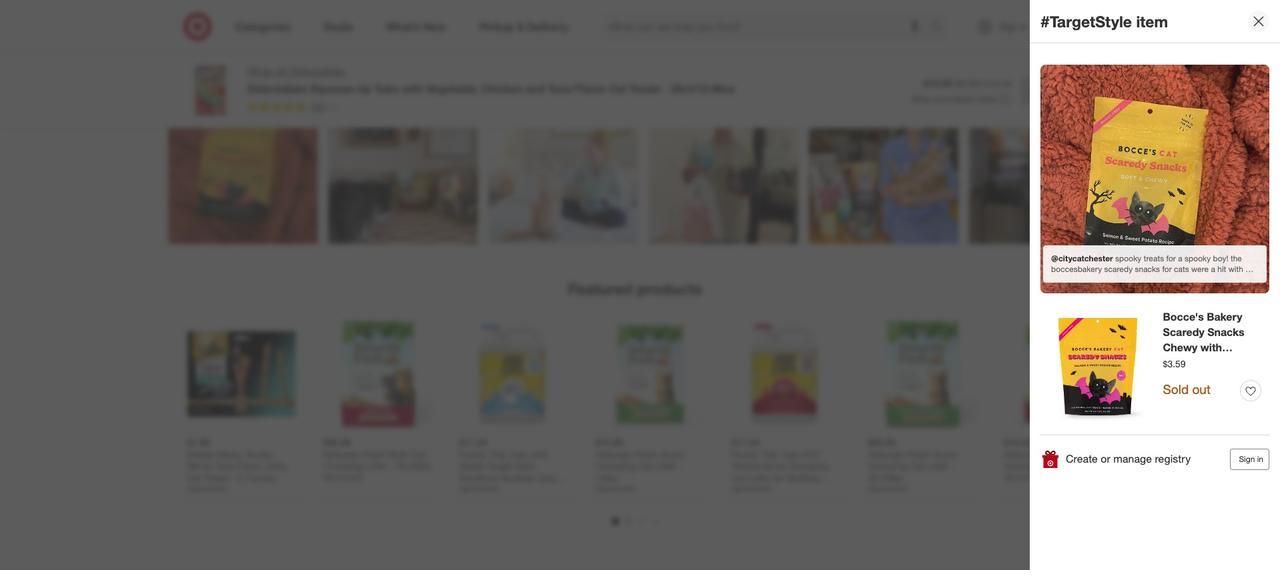 Task type: locate. For each thing, give the bounding box(es) containing it.
1 horizontal spatial that
[[1055, 547, 1069, 557]]

flavor
[[575, 82, 606, 95], [237, 461, 262, 472]]

@citycatchester
[[1052, 254, 1114, 264]]

naturally fresh quick clumping cat litter - 14lbs image
[[595, 320, 705, 430]]

0 horizontal spatial to
[[587, 289, 595, 299]]

with up 'odor'
[[531, 449, 548, 461]]

1 quick from the left
[[660, 449, 685, 461]]

1 vertical spatial in
[[1258, 454, 1264, 464]]

0 vertical spatial in
[[258, 300, 265, 310]]

2 fresh from the left
[[635, 449, 658, 461]]

naturally down $25.99
[[868, 449, 904, 461]]

1 vertical spatial will
[[1072, 547, 1084, 557]]

clumping down $15.99
[[595, 461, 635, 472]]

2 horizontal spatial treats
[[1221, 372, 1252, 385]]

0 horizontal spatial in
[[258, 300, 265, 310]]

0 horizontal spatial treats
[[204, 473, 229, 484]]

with inside bocce's bakery scaredy snacks chewy with salmon and sweet potato cat treats - 2oz - halloween
[[1201, 341, 1223, 354]]

﻿your cat will paw for more
[[183, 328, 336, 342]]

litter for $16.99
[[1047, 461, 1068, 472]]

up left the is
[[919, 547, 930, 557]]

20lbs inside $11.49 purina tidy cats 24/7 performance clumping cat litter for multiple cats - 20lbs
[[760, 484, 782, 496]]

squeeze up 290
[[311, 82, 354, 95]]

that right the flavors at the bottom right of page
[[1055, 547, 1069, 557]]

senior
[[649, 527, 676, 537]]

hartz
[[183, 289, 205, 299]]

delectables down all
[[248, 82, 308, 95]]

2 tidy from the left
[[761, 449, 778, 461]]

0 vertical spatial tuna
[[548, 82, 572, 95]]

$26.99
[[323, 438, 351, 449]]

cat
[[609, 82, 627, 95], [213, 328, 232, 342], [1200, 372, 1218, 385], [411, 449, 425, 461], [1093, 449, 1108, 461], [638, 461, 653, 472], [910, 461, 925, 472], [187, 473, 201, 484], [731, 473, 746, 484], [679, 527, 693, 537]]

paw
[[260, 328, 284, 342]]

0 vertical spatial will
[[486, 289, 500, 299]]

to
[[1054, 84, 1065, 97], [587, 289, 595, 299]]

26.25lbs inside $26.99 naturally fresh multi cat clumping litter - 26.25lbs sponsored
[[396, 461, 432, 472]]

purina up performance in the bottom right of the page
[[731, 449, 758, 461]]

1 horizontal spatial purina
[[731, 449, 758, 461]]

#targetstyle
[[1041, 12, 1132, 30], [590, 64, 681, 83]]

create
[[1066, 453, 1098, 466]]

1 tidy from the left
[[488, 449, 506, 461]]

fun
[[604, 289, 618, 299]]

What can we help you find? suggestions appear below search field
[[601, 12, 934, 41]]

2 horizontal spatial with
[[1201, 341, 1223, 354]]

for inside squeeze up is available in 5 enticing flavors that will have your cat pawing for more!
[[967, 559, 977, 569]]

0 horizontal spatial for
[[288, 328, 304, 342]]

$11.49 up performance in the bottom right of the page
[[731, 438, 759, 449]]

1 horizontal spatial multiple
[[787, 473, 820, 484]]

0 vertical spatial delectables
[[289, 65, 346, 78]]

26.25lbs inside $25.99 naturally fresh quick clumping cat litter - 26.25lbs sponsored
[[868, 473, 903, 484]]

1 horizontal spatial cat
[[923, 559, 935, 569]]

0 vertical spatial with
[[402, 82, 423, 95]]

up left tube
[[357, 82, 372, 95]]

sponsored down $25.99
[[868, 484, 907, 494]]

in up more! in the bottom right of the page
[[978, 547, 985, 557]]

to-
[[290, 300, 301, 310]]

in right sign
[[1258, 454, 1264, 464]]

$11.49 inside $11.49 purina tidy cats 24/7 performance clumping cat litter for multiple cats - 20lbs
[[731, 438, 759, 449]]

treats inside bocce's bakery scaredy snacks chewy with salmon and sweet potato cat treats - 2oz - halloween
[[1221, 372, 1252, 385]]

1 multiple from the left
[[501, 473, 534, 484]]

chicken
[[482, 82, 523, 95]]

image of delectables squeeze up tube with vegetable, chicken and tuna flavor cat treats - 20ct/12.96oz image
[[184, 64, 237, 118]]

a
[[597, 289, 602, 299], [962, 289, 967, 299]]

tuna right chicken
[[548, 82, 572, 95]]

fresh inside $25.99 naturally fresh quick clumping cat litter - 26.25lbs sponsored
[[907, 449, 930, 461]]

0 horizontal spatial will
[[486, 289, 500, 299]]

2 vertical spatial for
[[967, 559, 977, 569]]

0 vertical spatial your
[[823, 289, 842, 299]]

26.25lbs down multi
[[396, 461, 432, 472]]

available
[[941, 547, 976, 557]]

and
[[526, 82, 545, 95], [620, 289, 636, 299], [806, 289, 821, 299], [992, 289, 1008, 299], [215, 300, 230, 310], [1205, 356, 1224, 370]]

0 horizontal spatial that
[[467, 289, 483, 299]]

14lbs inside $16.99 naturally fresh multi-cat clumping litter - 14lbs sponsored
[[1077, 461, 1100, 472]]

tidy up 'tough'
[[488, 449, 506, 461]]

1 vertical spatial flavor
[[237, 461, 262, 472]]

purina tidy cats with glade tough odor solutions multiple cats clumping litter - 20lbs image
[[459, 320, 569, 430]]

are
[[336, 289, 349, 299]]

14lbs down $15.99
[[595, 473, 618, 484]]

come
[[232, 300, 255, 310]]

featured
[[568, 280, 633, 298]]

litter for $25.99
[[928, 461, 949, 472]]

tidy inside $11.49 purina tidy cats with glade tough odor solutions multiple cats clumping litter - 20lbs
[[488, 449, 506, 461]]

and left come on the bottom left of the page
[[215, 300, 230, 310]]

1 horizontal spatial for
[[773, 473, 784, 484]]

3 fresh from the left
[[907, 449, 930, 461]]

tidy up performance in the bottom right of the page
[[761, 449, 778, 461]]

odor
[[514, 461, 536, 472]]

2 vertical spatial in
[[978, 547, 985, 557]]

2 purina from the left
[[731, 449, 758, 461]]

delectables up 290
[[289, 65, 346, 78]]

1 horizontal spatial $11.49
[[731, 438, 759, 449]]

1 horizontal spatial in
[[978, 547, 985, 557]]

$11.49 for $11.49 purina tidy cats with glade tough odor solutions multiple cats clumping litter - 20lbs
[[459, 438, 487, 449]]

- inside $16.99 naturally fresh multi-cat clumping litter - 14lbs sponsored
[[1071, 461, 1074, 472]]

with inside $11.49 purina tidy cats with glade tough odor solutions multiple cats clumping litter - 20lbs
[[531, 449, 548, 461]]

0 vertical spatial cat
[[426, 289, 439, 299]]

naturally down $15.99
[[595, 449, 632, 461]]

with right tube
[[402, 82, 423, 95]]

$12.29 ( $0.95 /ounce )
[[924, 78, 1012, 89]]

0 horizontal spatial 5
[[987, 547, 992, 557]]

2 $11.49 from the left
[[731, 438, 759, 449]]

4 naturally from the left
[[1004, 449, 1041, 461]]

0 vertical spatial have
[[940, 289, 960, 299]]

clumping down $16.99
[[1004, 461, 1044, 472]]

1 vertical spatial your
[[904, 559, 921, 569]]

1 horizontal spatial 20lbs
[[760, 484, 782, 496]]

clumping down 24/7
[[788, 461, 828, 472]]

1 purina from the left
[[459, 449, 486, 461]]

and right fun
[[620, 289, 636, 299]]

texture
[[183, 300, 212, 310]]

and right chicken
[[526, 82, 545, 95]]

1 vertical spatial to
[[587, 289, 595, 299]]

- inside $11.49 purina tidy cats 24/7 performance clumping cat litter for multiple cats - 20lbs
[[753, 484, 757, 496]]

#targetstyle item dialog
[[1030, 0, 1281, 571]]

mess
[[334, 300, 356, 310]]

your left cat!
[[823, 289, 842, 299]]

litter inside $25.99 naturally fresh quick clumping cat litter - 26.25lbs sponsored
[[928, 461, 949, 472]]

1 vertical spatial for
[[773, 473, 784, 484]]

20lbs down performance in the bottom right of the page
[[760, 484, 782, 496]]

1 horizontal spatial 5
[[1080, 14, 1084, 22]]

-
[[664, 82, 668, 95], [1255, 372, 1259, 385], [1184, 387, 1189, 400], [390, 461, 393, 472], [679, 461, 683, 472], [952, 461, 955, 472], [1071, 461, 1074, 472], [231, 473, 235, 484], [526, 484, 530, 496], [753, 484, 757, 496]]

have left thick
[[940, 289, 960, 299]]

fresh inside '$15.99 naturally fresh quick clumping cat litter - 14lbs sponsored'
[[635, 449, 658, 461]]

1 horizontal spatial will
[[1072, 547, 1084, 557]]

use,
[[301, 300, 318, 310]]

quick for naturally fresh quick clumping cat litter - 14lbs
[[660, 449, 685, 461]]

0 horizontal spatial flavor
[[237, 461, 262, 472]]

flavor inside shop all delectables delectables squeeze up tube with vegetable, chicken and tuna flavor cat treats - 20ct/12.96oz
[[575, 82, 606, 95]]

0 horizontal spatial cat
[[426, 289, 439, 299]]

1 treats from the left
[[310, 289, 333, 299]]

cat inside $16.99 naturally fresh multi-cat clumping litter - 14lbs sponsored
[[1093, 449, 1108, 461]]

0 horizontal spatial a
[[597, 289, 602, 299]]

to inside button
[[1054, 84, 1065, 97]]

0 horizontal spatial #targetstyle
[[590, 64, 681, 83]]

$25.99
[[868, 438, 896, 449]]

1 vertical spatial 5
[[987, 547, 992, 557]]

14lbs down multi-
[[1077, 461, 1100, 472]]

0 horizontal spatial 14lbs
[[595, 473, 618, 484]]

purina inside $11.49 purina tidy cats with glade tough odor solutions multiple cats clumping litter - 20lbs
[[459, 449, 486, 461]]

sponsored inside '$15.99 naturally fresh quick clumping cat litter - 14lbs sponsored'
[[595, 484, 635, 494]]

1 horizontal spatial 26.25lbs
[[868, 473, 903, 484]]

and left sweet
[[1205, 356, 1224, 370]]

squeeze
[[311, 82, 354, 95], [258, 289, 293, 299], [862, 289, 898, 299], [882, 547, 917, 557]]

item
[[1137, 12, 1169, 30]]

have left "pawing"
[[882, 559, 901, 569]]

glade
[[459, 461, 484, 472]]

26.25lbs
[[396, 461, 432, 472], [868, 473, 903, 484]]

and inside bocce's bakery scaredy snacks chewy with salmon and sweet potato cat treats - 2oz - halloween
[[1205, 356, 1224, 370]]

- inside $11.49 purina tidy cats with glade tough odor solutions multiple cats clumping litter - 20lbs
[[526, 484, 530, 496]]

no-
[[321, 300, 334, 310]]

- inside shop all delectables delectables squeeze up tube with vegetable, chicken and tuna flavor cat treats - 20ct/12.96oz
[[664, 82, 668, 95]]

@citycatchester button
[[1041, 65, 1270, 294]]

1 horizontal spatial flavor
[[575, 82, 606, 95]]

fresh
[[362, 449, 385, 461], [635, 449, 658, 461], [907, 449, 930, 461], [1043, 449, 1066, 461]]

shop all delectables delectables squeeze up tube with vegetable, chicken and tuna flavor cat treats - 20ct/12.96oz
[[248, 65, 735, 95]]

for right the paw
[[288, 328, 304, 342]]

14lbs inside '$15.99 naturally fresh quick clumping cat litter - 14lbs sponsored'
[[595, 473, 618, 484]]

$11.49 inside $11.49 purina tidy cats with glade tough odor solutions multiple cats clumping litter - 20lbs
[[459, 438, 487, 449]]

clumping down $25.99
[[868, 461, 908, 472]]

(
[[955, 78, 957, 89]]

1 horizontal spatial quick
[[933, 449, 957, 461]]

tidy for glade
[[488, 449, 506, 461]]

2 multiple from the left
[[787, 473, 820, 484]]

2 treats from the left
[[441, 289, 465, 299]]

2 horizontal spatial in
[[1258, 454, 1264, 464]]

purina tidy cats 24/7 performance clumping cat litter for multiple cats - 20lbs image
[[731, 320, 841, 430]]

a left fun
[[597, 289, 602, 299]]

clumping inside $25.99 naturally fresh quick clumping cat litter - 26.25lbs sponsored
[[868, 461, 908, 472]]

treats inside $1.99 sheba meaty tender sticks tuna flavor jerky cat treats - 0.7oz/5ct sponsored
[[204, 473, 229, 484]]

1 20lbs from the left
[[532, 484, 555, 496]]

will left the transform
[[486, 289, 500, 299]]

a left thick
[[962, 289, 967, 299]]

tidy inside $11.49 purina tidy cats 24/7 performance clumping cat litter for multiple cats - 20lbs
[[761, 449, 778, 461]]

cat down the is
[[923, 559, 935, 569]]

your left "pawing"
[[904, 559, 921, 569]]

to inside the 'hartz delectables squeeze up treats are handheld lickable cat treats that will transform treat time to a fun and loving bonding experience between you and your cat! squeeze up treats have a thick and creamy puree texture and come in easy-to-use, no-mess tubes.'
[[587, 289, 595, 299]]

cat inside '$15.99 naturally fresh quick clumping cat litter - 14lbs sponsored'
[[638, 461, 653, 472]]

1 horizontal spatial with
[[531, 449, 548, 461]]

have
[[940, 289, 960, 299], [882, 559, 901, 569]]

1 horizontal spatial your
[[904, 559, 921, 569]]

quick inside '$15.99 naturally fresh quick clumping cat litter - 14lbs sponsored'
[[660, 449, 685, 461]]

- inside $26.99 naturally fresh multi cat clumping litter - 26.25lbs sponsored
[[390, 461, 393, 472]]

cats
[[509, 449, 528, 461], [781, 449, 800, 461], [536, 473, 555, 484], [731, 484, 751, 496]]

multiple down 24/7
[[787, 473, 820, 484]]

your inside squeeze up is available in 5 enticing flavors that will have your cat pawing for more!
[[904, 559, 921, 569]]

treats left 20ct/12.96oz
[[630, 82, 661, 95]]

26.25lbs down $25.99
[[868, 473, 903, 484]]

1 horizontal spatial treats
[[441, 289, 465, 299]]

2 vertical spatial with
[[531, 449, 548, 461]]

sponsored down $26.99
[[323, 473, 362, 483]]

tidy
[[488, 449, 506, 461], [761, 449, 778, 461]]

naturally inside $25.99 naturally fresh quick clumping cat litter - 26.25lbs sponsored
[[868, 449, 904, 461]]

user image by @citycatchester image
[[1041, 65, 1270, 294], [168, 95, 318, 244]]

1 horizontal spatial tidy
[[761, 449, 778, 461]]

you
[[788, 289, 803, 299]]

20lbs
[[532, 484, 555, 496], [760, 484, 782, 496]]

cat inside $11.49 purina tidy cats 24/7 performance clumping cat litter for multiple cats - 20lbs
[[731, 473, 746, 484]]

#targetstyle for #targetstyle
[[590, 64, 681, 83]]

litter for $15.99
[[655, 461, 677, 472]]

- inside $25.99 naturally fresh quick clumping cat litter - 26.25lbs sponsored
[[952, 461, 955, 472]]

litter
[[366, 461, 387, 472], [655, 461, 677, 472], [928, 461, 949, 472], [1047, 461, 1068, 472], [749, 473, 770, 484], [502, 484, 523, 496]]

user image by @terranelsonhome image
[[328, 95, 478, 244]]

purina for performance
[[731, 449, 758, 461]]

2 vertical spatial delectables
[[207, 289, 256, 299]]

2oz
[[1164, 387, 1181, 400]]

- inside $1.99 sheba meaty tender sticks tuna flavor jerky cat treats - 0.7oz/5ct sponsored
[[231, 473, 235, 484]]

0 vertical spatial to
[[1054, 84, 1065, 97]]

1 fresh from the left
[[362, 449, 385, 461]]

sponsored down sticks
[[187, 484, 226, 494]]

flavors
[[1027, 547, 1052, 557]]

26.25lbs for clumping
[[868, 473, 903, 484]]

0 vertical spatial for
[[288, 328, 304, 342]]

litter inside $11.49 purina tidy cats with glade tough odor solutions multiple cats clumping litter - 20lbs
[[502, 484, 523, 496]]

clumping inside $11.49 purina tidy cats 24/7 performance clumping cat litter for multiple cats - 20lbs
[[788, 461, 828, 472]]

for down available
[[967, 559, 977, 569]]

litter inside '$15.99 naturally fresh quick clumping cat litter - 14lbs sponsored'
[[655, 461, 677, 472]]

naturally inside $26.99 naturally fresh multi cat clumping litter - 26.25lbs sponsored
[[323, 449, 360, 461]]

lickable
[[392, 289, 424, 299]]

2 vertical spatial treats
[[204, 473, 229, 484]]

0 horizontal spatial have
[[882, 559, 901, 569]]

0 horizontal spatial $11.49
[[459, 438, 487, 449]]

0 vertical spatial treats
[[630, 82, 661, 95]]

0 vertical spatial #targetstyle
[[1041, 12, 1132, 30]]

with down the snacks
[[1201, 341, 1223, 354]]

naturally fresh multi cat clumping litter - 26.25lbs image
[[323, 320, 432, 430]]

#targetstyle inside dialog
[[1041, 12, 1132, 30]]

fresh inside $26.99 naturally fresh multi cat clumping litter - 26.25lbs sponsored
[[362, 449, 385, 461]]

naturally inside $16.99 naturally fresh multi-cat clumping litter - 14lbs sponsored
[[1004, 449, 1041, 461]]

2 horizontal spatial treats
[[914, 289, 938, 299]]

2 horizontal spatial for
[[967, 559, 977, 569]]

sticks
[[187, 461, 212, 472]]

tough
[[487, 461, 512, 472]]

treats down sticks
[[204, 473, 229, 484]]

naturally fresh quick clumping cat litter - 26.25lbs image
[[868, 320, 977, 430]]

2 naturally from the left
[[595, 449, 632, 461]]

tuna down meaty
[[214, 461, 234, 472]]

tuna inside shop all delectables delectables squeeze up tube with vegetable, chicken and tuna flavor cat treats - 20ct/12.96oz
[[548, 82, 572, 95]]

fresh inside $16.99 naturally fresh multi-cat clumping litter - 14lbs sponsored
[[1043, 449, 1066, 461]]

1 vertical spatial cat
[[923, 559, 935, 569]]

have inside squeeze up is available in 5 enticing flavors that will have your cat pawing for more!
[[882, 559, 901, 569]]

- inside '$15.99 naturally fresh quick clumping cat litter - 14lbs sponsored'
[[679, 461, 683, 472]]

and right you
[[806, 289, 821, 299]]

2 20lbs from the left
[[760, 484, 782, 496]]

$25.99 naturally fresh quick clumping cat litter - 26.25lbs sponsored
[[868, 438, 957, 494]]

1 horizontal spatial to
[[1054, 84, 1065, 97]]

naturally down $16.99
[[1004, 449, 1041, 461]]

1 $11.49 from the left
[[459, 438, 487, 449]]

sponsored down $15.99
[[595, 484, 635, 494]]

purina for glade
[[459, 449, 486, 461]]

squeeze inside squeeze up is available in 5 enticing flavors that will have your cat pawing for more!
[[882, 547, 917, 557]]

squeeze left the is
[[882, 547, 917, 557]]

clumping down $26.99
[[323, 461, 363, 472]]

3 naturally from the left
[[868, 449, 904, 461]]

more!
[[979, 559, 1002, 569]]

1 naturally from the left
[[323, 449, 360, 461]]

litter inside $16.99 naturally fresh multi-cat clumping litter - 14lbs sponsored
[[1047, 461, 1068, 472]]

sign in button
[[1231, 449, 1270, 470]]

sponsored down $16.99
[[1004, 473, 1043, 483]]

delectables up come on the bottom left of the page
[[207, 289, 256, 299]]

user image by @citycatchester image inside #targetstyle item dialog
[[1041, 65, 1270, 294]]

quick inside $25.99 naturally fresh quick clumping cat litter - 26.25lbs sponsored
[[933, 449, 957, 461]]

1 vertical spatial delectables
[[248, 82, 308, 95]]

for
[[288, 328, 304, 342], [773, 473, 784, 484], [967, 559, 977, 569]]

1 horizontal spatial user image by @citycatchester image
[[1041, 65, 1270, 294]]

2 quick from the left
[[933, 449, 957, 461]]

$16.99 naturally fresh multi-cat clumping litter - 14lbs sponsored
[[1004, 438, 1108, 483]]

1 horizontal spatial a
[[962, 289, 967, 299]]

0 horizontal spatial your
[[823, 289, 842, 299]]

to right add
[[1054, 84, 1065, 97]]

1 horizontal spatial tuna
[[548, 82, 572, 95]]

$11.49 up glade
[[459, 438, 487, 449]]

$0.95
[[957, 78, 980, 89]]

scaredy
[[1164, 326, 1205, 339]]

tidy for performance
[[761, 449, 778, 461]]

pawing
[[937, 559, 964, 569]]

treats up no- on the bottom of page
[[310, 289, 333, 299]]

for down performance in the bottom right of the page
[[773, 473, 784, 484]]

naturally for $25.99
[[868, 449, 904, 461]]

1 vertical spatial #targetstyle
[[590, 64, 681, 83]]

0 horizontal spatial multiple
[[501, 473, 534, 484]]

0 vertical spatial flavor
[[575, 82, 606, 95]]

cat inside shop all delectables delectables squeeze up tube with vegetable, chicken and tuna flavor cat treats - 20ct/12.96oz
[[609, 82, 627, 95]]

sponsored down performance in the bottom right of the page
[[731, 484, 771, 494]]

online
[[976, 94, 997, 104]]

$15.99
[[595, 438, 623, 449]]

1 vertical spatial with
[[1201, 341, 1223, 354]]

1 vertical spatial tuna
[[214, 461, 234, 472]]

registry
[[1155, 453, 1191, 466]]

creamy
[[1010, 289, 1040, 299]]

treats left thick
[[914, 289, 938, 299]]

litter inside $26.99 naturally fresh multi cat clumping litter - 26.25lbs sponsored
[[366, 461, 387, 472]]

clumping down solutions at left bottom
[[459, 484, 499, 496]]

5
[[1080, 14, 1084, 22], [987, 547, 992, 557]]

1 vertical spatial have
[[882, 559, 901, 569]]

0 horizontal spatial quick
[[660, 449, 685, 461]]

purina inside $11.49 purina tidy cats 24/7 performance clumping cat litter for multiple cats - 20lbs
[[731, 449, 758, 461]]

solutions
[[459, 473, 498, 484]]

tuna inside $1.99 sheba meaty tender sticks tuna flavor jerky cat treats - 0.7oz/5ct sponsored
[[214, 461, 234, 472]]

20lbs down 'odor'
[[532, 484, 555, 496]]

0 horizontal spatial tidy
[[488, 449, 506, 461]]

$3.59
[[1164, 358, 1186, 370]]

multiple down 'odor'
[[501, 473, 534, 484]]

manage
[[1114, 453, 1152, 466]]

potato
[[1164, 372, 1197, 385]]

1 horizontal spatial treats
[[630, 82, 661, 95]]

delectables inside the 'hartz delectables squeeze up treats are handheld lickable cat treats that will transform treat time to a fun and loving bonding experience between you and your cat! squeeze up treats have a thick and creamy puree texture and come in easy-to-use, no-mess tubes.'
[[207, 289, 256, 299]]

1 horizontal spatial 14lbs
[[1077, 461, 1100, 472]]

fresh for $15.99
[[635, 449, 658, 461]]

1 horizontal spatial have
[[940, 289, 960, 299]]

1 horizontal spatial #targetstyle
[[1041, 12, 1132, 30]]

treats right "lickable"
[[441, 289, 465, 299]]

that left the transform
[[467, 289, 483, 299]]

with
[[402, 82, 423, 95], [1201, 341, 1223, 354], [531, 449, 548, 461]]

enticing
[[994, 547, 1024, 557]]

1 vertical spatial treats
[[1221, 372, 1252, 385]]

0 horizontal spatial 20lbs
[[532, 484, 555, 496]]

0 horizontal spatial 26.25lbs
[[396, 461, 432, 472]]

will right the flavors at the bottom right of page
[[1072, 547, 1084, 557]]

0 horizontal spatial with
[[402, 82, 423, 95]]

naturally down $26.99
[[323, 449, 360, 461]]

treats
[[630, 82, 661, 95], [1221, 372, 1252, 385], [204, 473, 229, 484]]

treats
[[310, 289, 333, 299], [441, 289, 465, 299], [914, 289, 938, 299]]

0 horizontal spatial treats
[[310, 289, 333, 299]]

4 fresh from the left
[[1043, 449, 1066, 461]]

0 vertical spatial that
[[467, 289, 483, 299]]

cat right "lickable"
[[426, 289, 439, 299]]

0 horizontal spatial tuna
[[214, 461, 234, 472]]

in left the easy-
[[258, 300, 265, 310]]

1 vertical spatial that
[[1055, 547, 1069, 557]]

sponsored inside $26.99 naturally fresh multi cat clumping litter - 26.25lbs sponsored
[[323, 473, 362, 483]]

naturally inside '$15.99 naturally fresh quick clumping cat litter - 14lbs sponsored'
[[595, 449, 632, 461]]

purina up glade
[[459, 449, 486, 461]]

treats down sweet
[[1221, 372, 1252, 385]]

0 horizontal spatial purina
[[459, 449, 486, 461]]

to right time
[[587, 289, 595, 299]]



Task type: describe. For each thing, give the bounding box(es) containing it.
bocce's bakery scaredy snacks chewy with salmon and sweet potato cat treats - 2oz - halloween
[[1164, 310, 1259, 400]]

bonding
[[666, 289, 700, 299]]

bocce's bakery scaredy snacks chewy with salmon and sweet potato cat treats - 2oz - halloween image
[[1041, 310, 1156, 424]]

$12.29
[[924, 78, 952, 89]]

cat inside bocce's bakery scaredy snacks chewy with salmon and sweet potato cat treats - 2oz - halloween
[[1200, 372, 1218, 385]]

sign in
[[1240, 454, 1264, 464]]

products
[[637, 280, 703, 298]]

fresh for $26.99
[[362, 449, 385, 461]]

cat inside squeeze up is available in 5 enticing flavors that will have your cat pawing for more!
[[923, 559, 935, 569]]

26.25lbs for cat
[[396, 461, 432, 472]]

naturally for $15.99
[[595, 449, 632, 461]]

multiple inside $11.49 purina tidy cats 24/7 performance clumping cat litter for multiple cats - 20lbs
[[787, 473, 820, 484]]

have inside the 'hartz delectables squeeze up treats are handheld lickable cat treats that will transform treat time to a fun and loving bonding experience between you and your cat! squeeze up treats have a thick and creamy puree texture and come in easy-to-use, no-mess tubes.'
[[940, 289, 960, 299]]

squeeze inside shop all delectables delectables squeeze up tube with vegetable, chicken and tuna flavor cat treats - 20ct/12.96oz
[[311, 82, 354, 95]]

sweet
[[1227, 356, 1258, 370]]

more
[[307, 328, 336, 342]]

nutirition
[[695, 527, 734, 537]]

cat!
[[845, 289, 860, 299]]

multiple inside $11.49 purina tidy cats with glade tough odor solutions multiple cats clumping litter - 20lbs
[[501, 473, 534, 484]]

clumping inside '$15.99 naturally fresh quick clumping cat litter - 14lbs sponsored'
[[595, 461, 635, 472]]

naturally for $26.99
[[323, 449, 360, 461]]

litter inside $11.49 purina tidy cats 24/7 performance clumping cat litter for multiple cats - 20lbs
[[749, 473, 770, 484]]

tube
[[375, 82, 399, 95]]

cat inside $26.99 naturally fresh multi cat clumping litter - 26.25lbs sponsored
[[411, 449, 425, 461]]

fresh for $25.99
[[907, 449, 930, 461]]

treats inside shop all delectables delectables squeeze up tube with vegetable, chicken and tuna flavor cat treats - 20ct/12.96oz
[[630, 82, 661, 95]]

in inside button
[[1258, 454, 1264, 464]]

sponsored inside $1.99 sheba meaty tender sticks tuna flavor jerky cat treats - 0.7oz/5ct sponsored
[[187, 484, 226, 494]]

)
[[1009, 78, 1012, 89]]

2 a from the left
[[962, 289, 967, 299]]

cat inside $25.99 naturally fresh quick clumping cat litter - 26.25lbs sponsored
[[910, 461, 925, 472]]

#targetstyle item
[[1041, 12, 1169, 30]]

chewy
[[1164, 341, 1198, 354]]

20ct/12.96oz
[[671, 82, 735, 95]]

salmon
[[1164, 356, 1202, 370]]

squeeze right cat!
[[862, 289, 898, 299]]

purchased
[[935, 94, 973, 104]]

hartz delectables squeeze up treats are handheld lickable cat treats that will transform treat time to a fun and loving bonding experience between you and your cat! squeeze up treats have a thick and creamy puree texture and come in easy-to-use, no-mess tubes.
[[183, 289, 1067, 310]]

5 inside squeeze up is available in 5 enticing flavors that will have your cat pawing for more!
[[987, 547, 992, 557]]

sold out
[[1164, 382, 1211, 397]]

1 a from the left
[[597, 289, 602, 299]]

14lbs for cat
[[1077, 461, 1100, 472]]

0 horizontal spatial user image by @citycatchester image
[[168, 95, 318, 244]]

sold out element
[[1164, 381, 1211, 399]]

will inside the 'hartz delectables squeeze up treats are handheld lickable cat treats that will transform treat time to a fun and loving bonding experience between you and your cat! squeeze up treats have a thick and creamy puree texture and come in easy-to-use, no-mess tubes.'
[[486, 289, 500, 299]]

$15.99 naturally fresh quick clumping cat litter - 14lbs sponsored
[[595, 438, 685, 494]]

sponsored inside $16.99 naturally fresh multi-cat clumping litter - 14lbs sponsored
[[1004, 473, 1043, 483]]

for inside $11.49 purina tidy cats 24/7 performance clumping cat litter for multiple cats - 20lbs
[[773, 473, 784, 484]]

time
[[566, 289, 584, 299]]

in inside squeeze up is available in 5 enticing flavors that will have your cat pawing for more!
[[978, 547, 985, 557]]

user image by @thisgatherednest image
[[488, 95, 638, 244]]

sponsored inside $25.99 naturally fresh quick clumping cat litter - 26.25lbs sponsored
[[868, 484, 907, 494]]

cat inside the 'hartz delectables squeeze up treats are handheld lickable cat treats that will transform treat time to a fun and loving bonding experience between you and your cat! squeeze up treats have a thick and creamy puree texture and come in easy-to-use, no-mess tubes.'
[[426, 289, 439, 299]]

when
[[912, 94, 933, 104]]

$11.49 for $11.49 purina tidy cats 24/7 performance clumping cat litter for multiple cats - 20lbs
[[731, 438, 759, 449]]

loving
[[638, 289, 664, 299]]

in inside the 'hartz delectables squeeze up treats are handheld lickable cat treats that will transform treat time to a fun and loving bonding experience between you and your cat! squeeze up treats have a thick and creamy puree texture and come in easy-to-use, no-mess tubes.'
[[258, 300, 265, 310]]

featured products
[[568, 280, 703, 298]]

vegetable,
[[426, 82, 479, 95]]

tubes.
[[359, 300, 384, 310]]

sheba meaty tender sticks tuna flavor jerky cat treats - 0.7oz/5ct image
[[187, 320, 296, 430]]

all
[[276, 65, 286, 78]]

add
[[1031, 84, 1051, 97]]

performance
[[731, 461, 786, 472]]

with inside shop all delectables delectables squeeze up tube with vegetable, chicken and tuna flavor cat treats - 20ct/12.96oz
[[402, 82, 423, 95]]

snacks
[[1208, 326, 1245, 339]]

multi
[[388, 449, 408, 461]]

handheld
[[351, 289, 390, 299]]

sponsored down solutions at left bottom
[[459, 484, 499, 494]]

$16.99
[[1004, 438, 1032, 449]]

bocce's bakery scaredy snacks chewy with salmon and sweet potato cat treats - 2oz - halloween link
[[1164, 310, 1262, 400]]

up inside squeeze up is available in 5 enticing flavors that will have your cat pawing for more!
[[919, 547, 930, 557]]

clumping inside $26.99 naturally fresh multi cat clumping litter - 26.25lbs sponsored
[[323, 461, 363, 472]]

up right cat!
[[900, 289, 912, 299]]

flavor inside $1.99 sheba meaty tender sticks tuna flavor jerky cat treats - 0.7oz/5ct sponsored
[[237, 461, 262, 472]]

squeeze up is available in 5 enticing flavors that will have your cat pawing for more!
[[882, 547, 1084, 569]]

bakery
[[1207, 310, 1243, 324]]

sign
[[1240, 454, 1256, 464]]

is
[[933, 547, 939, 557]]

meaty
[[216, 449, 242, 461]]

user image by @stayingblonde image
[[809, 95, 959, 244]]

treat
[[545, 289, 564, 299]]

fresh for $16.99
[[1043, 449, 1066, 461]]

clumping inside $11.49 purina tidy cats with glade tough odor solutions multiple cats clumping litter - 20lbs
[[459, 484, 499, 496]]

litter for $26.99
[[366, 461, 387, 472]]

thick
[[970, 289, 990, 299]]

#targetstyle for #targetstyle item
[[1041, 12, 1132, 30]]

out
[[1193, 382, 1211, 397]]

290
[[310, 101, 326, 113]]

puree
[[1043, 289, 1067, 299]]

clumping inside $16.99 naturally fresh multi-cat clumping litter - 14lbs sponsored
[[1004, 461, 1044, 472]]

will inside squeeze up is available in 5 enticing flavors that will have your cat pawing for more!
[[1072, 547, 1084, 557]]

quick for naturally fresh quick clumping cat litter - 26.25lbs
[[933, 449, 957, 461]]

0 vertical spatial 5
[[1080, 14, 1084, 22]]

or
[[1101, 453, 1111, 466]]

24/7
[[803, 449, 822, 461]]

0.7oz/5ct
[[238, 473, 277, 484]]

that inside the 'hartz delectables squeeze up treats are handheld lickable cat treats that will transform treat time to a fun and loving bonding experience between you and your cat! squeeze up treats have a thick and creamy puree texture and come in easy-to-use, no-mess tubes.'
[[467, 289, 483, 299]]

search button
[[924, 12, 957, 44]]

user image by @brockandbostonofficial image
[[649, 95, 798, 244]]

$11.49 purina tidy cats with glade tough odor solutions multiple cats clumping litter - 20lbs
[[459, 438, 555, 496]]

multi-
[[1069, 449, 1093, 461]]

squeeze up the easy-
[[258, 289, 293, 299]]

3 treats from the left
[[914, 289, 938, 299]]

bocce's
[[1164, 310, 1204, 324]]

tender
[[245, 449, 273, 461]]

sheba
[[187, 449, 214, 461]]

up up to-
[[296, 289, 307, 299]]

cart
[[1068, 84, 1088, 97]]

your inside the 'hartz delectables squeeze up treats are handheld lickable cat treats that will transform treat time to a fun and loving bonding experience between you and your cat! squeeze up treats have a thick and creamy puree texture and come in easy-to-use, no-mess tubes.'
[[823, 289, 842, 299]]

290 link
[[248, 101, 339, 116]]

$11.49 purina tidy cats 24/7 performance clumping cat litter for multiple cats - 20lbs
[[731, 438, 828, 496]]

and inside shop all delectables delectables squeeze up tube with vegetable, chicken and tuna flavor cat treats - 20ct/12.96oz
[[526, 82, 545, 95]]

$1.99
[[187, 438, 209, 449]]

transform
[[502, 289, 543, 299]]

jerky
[[264, 461, 287, 472]]

up inside shop all delectables delectables squeeze up tube with vegetable, chicken and tuna flavor cat treats - 20ct/12.96oz
[[357, 82, 372, 95]]

that inside squeeze up is available in 5 enticing flavors that will have your cat pawing for more!
[[1055, 547, 1069, 557]]

and right thick
[[992, 289, 1008, 299]]

sold
[[1164, 382, 1189, 397]]

@citycatchester link
[[1041, 65, 1270, 294]]

when purchased online
[[912, 94, 997, 104]]

user image by @ceciliamoyer image
[[969, 95, 1119, 244]]

search
[[924, 21, 957, 34]]

create or manage registry
[[1066, 453, 1191, 466]]

cat inside $1.99 sheba meaty tender sticks tuna flavor jerky cat treats - 0.7oz/5ct sponsored
[[187, 473, 201, 484]]

20lbs inside $11.49 purina tidy cats with glade tough odor solutions multiple cats clumping litter - 20lbs
[[532, 484, 555, 496]]

5 link
[[1060, 12, 1089, 41]]

$26.99 naturally fresh multi cat clumping litter - 26.25lbs sponsored
[[323, 438, 432, 483]]

senior cat nutirition
[[649, 527, 734, 537]]

14lbs for clumping
[[595, 473, 618, 484]]

naturally for $16.99
[[1004, 449, 1041, 461]]

naturally fresh multi-cat clumping litter - 14lbs image
[[1004, 320, 1113, 430]]



Task type: vqa. For each thing, say whether or not it's contained in the screenshot.
Herald associated with $14.59
no



